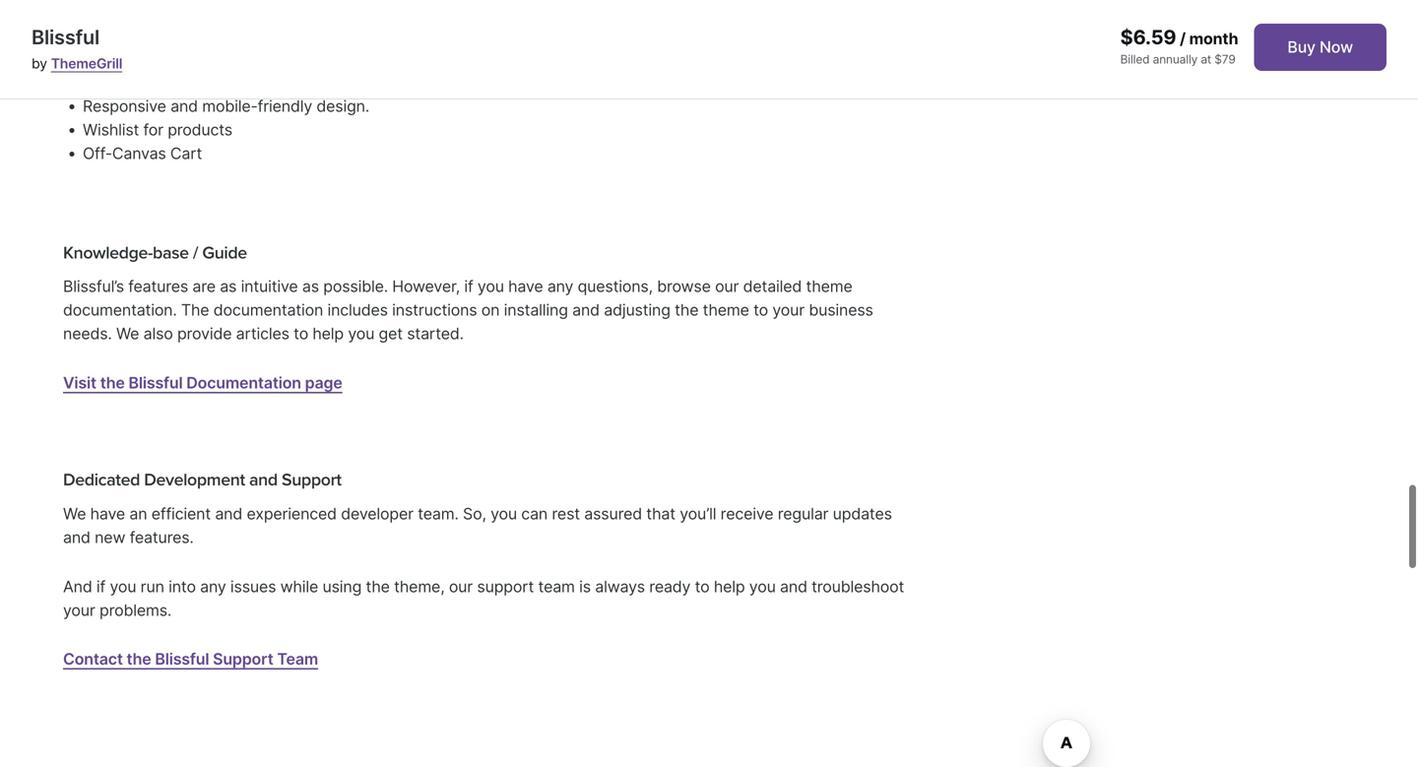 Task type: locate. For each thing, give the bounding box(es) containing it.
1 vertical spatial any
[[200, 577, 226, 596]]

problems.
[[99, 600, 171, 620]]

0 vertical spatial our
[[715, 277, 739, 296]]

$6.59
[[1120, 25, 1176, 49]]

friendly
[[258, 96, 312, 116]]

0 horizontal spatial /
[[193, 242, 198, 263]]

possible.
[[323, 277, 388, 296]]

0 vertical spatial theme
[[806, 277, 852, 296]]

1 vertical spatial if
[[96, 577, 106, 596]]

if up instructions in the top left of the page
[[464, 277, 473, 296]]

blissful down the problems.
[[155, 650, 209, 669]]

you right so,
[[490, 504, 517, 523]]

design.
[[317, 96, 369, 116]]

support up 'experienced'
[[282, 469, 341, 491]]

theme down browse
[[703, 300, 749, 320]]

month
[[1189, 29, 1238, 48]]

we down "documentation."
[[116, 324, 139, 343]]

to right ready
[[695, 577, 710, 596]]

as right intuitive
[[302, 277, 319, 296]]

0 horizontal spatial to
[[294, 324, 308, 343]]

1 vertical spatial help
[[714, 577, 745, 596]]

0 horizontal spatial if
[[96, 577, 106, 596]]

help right ready
[[714, 577, 745, 596]]

browse
[[657, 277, 711, 296]]

at
[[1201, 52, 1211, 66]]

0 horizontal spatial support
[[213, 650, 273, 669]]

you
[[478, 277, 504, 296], [348, 324, 374, 343], [490, 504, 517, 523], [110, 577, 136, 596], [749, 577, 776, 596]]

any up installing on the top left of the page
[[547, 277, 573, 296]]

blissful inside "blissful by themegrill"
[[32, 25, 100, 49]]

1 vertical spatial we
[[63, 504, 86, 523]]

support
[[282, 469, 341, 491], [213, 650, 273, 669]]

and if you run into any issues while using the theme, our support team is always ready to help you and troubleshoot your problems.
[[63, 577, 904, 620]]

0 horizontal spatial help
[[313, 324, 344, 343]]

1 horizontal spatial we
[[116, 324, 139, 343]]

and
[[170, 96, 198, 116], [572, 300, 600, 320], [249, 469, 278, 491], [215, 504, 242, 523], [63, 528, 90, 547], [780, 577, 807, 596]]

the
[[675, 300, 699, 320], [100, 373, 125, 392], [366, 577, 390, 596], [127, 650, 151, 669]]

your
[[772, 300, 805, 320], [63, 600, 95, 620]]

theme up business
[[806, 277, 852, 296]]

products
[[168, 120, 232, 139]]

compliant
[[129, 26, 203, 45]]

we have an efficient and experienced developer team. so, you can rest assured that you'll receive regular updates and new features.
[[63, 504, 892, 547]]

1 horizontal spatial as
[[302, 277, 319, 296]]

can
[[521, 504, 548, 523]]

if right and
[[96, 577, 106, 596]]

1 horizontal spatial to
[[695, 577, 710, 596]]

wordpress
[[251, 49, 329, 68]]

adjusting
[[604, 300, 670, 320]]

on
[[481, 300, 500, 320]]

to
[[753, 300, 768, 320], [294, 324, 308, 343], [695, 577, 710, 596]]

0 vertical spatial your
[[772, 300, 805, 320]]

that
[[646, 504, 675, 523]]

0 vertical spatial we
[[116, 324, 139, 343]]

1 horizontal spatial help
[[714, 577, 745, 596]]

so,
[[463, 504, 486, 523]]

as right are
[[220, 277, 237, 296]]

to down detailed
[[753, 300, 768, 320]]

1 vertical spatial support
[[213, 650, 273, 669]]

0 vertical spatial help
[[313, 324, 344, 343]]

support for and
[[282, 469, 341, 491]]

the down browse
[[675, 300, 699, 320]]

major
[[206, 49, 246, 68]]

1 vertical spatial our
[[449, 577, 473, 596]]

wishlist
[[83, 120, 139, 139]]

and inside and if you run into any issues while using the theme, our support team is always ready to help you and troubleshoot your problems.
[[780, 577, 807, 596]]

0 vertical spatial any
[[547, 277, 573, 296]]

help down includes
[[313, 324, 344, 343]]

blissful
[[32, 25, 100, 49], [129, 373, 183, 392], [155, 650, 209, 669]]

1 vertical spatial have
[[90, 504, 125, 523]]

1 vertical spatial /
[[193, 242, 198, 263]]

however,
[[392, 277, 460, 296]]

support
[[477, 577, 534, 596]]

our inside and if you run into any issues while using the theme, our support team is always ready to help you and troubleshoot your problems.
[[449, 577, 473, 596]]

0 vertical spatial blissful
[[32, 25, 100, 49]]

we inside 'blissful's features are as intuitive as possible. however, if you have any questions, browse our detailed theme documentation. the documentation includes instructions on installing and adjusting the theme to your business needs. we also provide articles to help you get started.'
[[116, 324, 139, 343]]

1 horizontal spatial /
[[1180, 29, 1186, 48]]

/ right base
[[193, 242, 198, 263]]

support for blissful
[[213, 650, 273, 669]]

1 horizontal spatial your
[[772, 300, 805, 320]]

our
[[715, 277, 739, 296], [449, 577, 473, 596]]

receive
[[721, 504, 773, 523]]

canvas
[[112, 144, 166, 163]]

have up new on the bottom
[[90, 504, 125, 523]]

blissful down also
[[129, 373, 183, 392]]

buy now
[[1288, 37, 1353, 57]]

documentation
[[186, 373, 301, 392]]

seo
[[138, 73, 169, 92]]

0 horizontal spatial your
[[63, 600, 95, 620]]

0 horizontal spatial theme
[[703, 300, 749, 320]]

1 horizontal spatial have
[[508, 277, 543, 296]]

/ up annually
[[1180, 29, 1186, 48]]

you up the problems.
[[110, 577, 136, 596]]

0 vertical spatial support
[[282, 469, 341, 491]]

issues
[[230, 577, 276, 596]]

updates
[[833, 504, 892, 523]]

in
[[121, 73, 134, 92]]

visit the blissful documentation page
[[63, 373, 342, 392]]

our right theme,
[[449, 577, 473, 596]]

are
[[192, 277, 216, 296]]

1 vertical spatial your
[[63, 600, 95, 620]]

the right using on the left bottom of the page
[[366, 577, 390, 596]]

cart
[[170, 144, 202, 163]]

1 horizontal spatial if
[[464, 277, 473, 296]]

now
[[1320, 37, 1353, 57]]

knowledge-
[[63, 242, 153, 263]]

have up installing on the top left of the page
[[508, 277, 543, 296]]

0 vertical spatial if
[[464, 277, 473, 296]]

0 horizontal spatial we
[[63, 504, 86, 523]]

gdpr compliant compatible with major wordpress plugins. built-in seo settings.
[[83, 26, 394, 92]]

we inside we have an efficient and experienced developer team. so, you can rest assured that you'll receive regular updates and new features.
[[63, 504, 86, 523]]

1 horizontal spatial theme
[[806, 277, 852, 296]]

team
[[538, 577, 575, 596]]

2 horizontal spatial to
[[753, 300, 768, 320]]

0 horizontal spatial any
[[200, 577, 226, 596]]

0 vertical spatial /
[[1180, 29, 1186, 48]]

0 vertical spatial have
[[508, 277, 543, 296]]

1 horizontal spatial any
[[547, 277, 573, 296]]

0 horizontal spatial our
[[449, 577, 473, 596]]

1 horizontal spatial support
[[282, 469, 341, 491]]

help
[[313, 324, 344, 343], [714, 577, 745, 596]]

to right articles
[[294, 324, 308, 343]]

2 vertical spatial to
[[695, 577, 710, 596]]

2 as from the left
[[302, 277, 319, 296]]

have inside 'blissful's features are as intuitive as possible. however, if you have any questions, browse our detailed theme documentation. the documentation includes instructions on installing and adjusting the theme to your business needs. we also provide articles to help you get started.'
[[508, 277, 543, 296]]

we
[[116, 324, 139, 343], [63, 504, 86, 523]]

includes
[[327, 300, 388, 320]]

questions,
[[578, 277, 653, 296]]

2 vertical spatial blissful
[[155, 650, 209, 669]]

1 horizontal spatial our
[[715, 277, 739, 296]]

if
[[464, 277, 473, 296], [96, 577, 106, 596]]

and down the questions,
[[572, 300, 600, 320]]

0 horizontal spatial have
[[90, 504, 125, 523]]

efficient
[[151, 504, 211, 523]]

1 vertical spatial blissful
[[129, 373, 183, 392]]

and left troubleshoot
[[780, 577, 807, 596]]

our right browse
[[715, 277, 739, 296]]

0 horizontal spatial as
[[220, 277, 237, 296]]

1 vertical spatial theme
[[703, 300, 749, 320]]

is
[[579, 577, 591, 596]]

have inside we have an efficient and experienced developer team. so, you can rest assured that you'll receive regular updates and new features.
[[90, 504, 125, 523]]

any right into
[[200, 577, 226, 596]]

have
[[508, 277, 543, 296], [90, 504, 125, 523]]

blissful up themegrill link
[[32, 25, 100, 49]]

wishlist for products off-canvas cart
[[83, 120, 237, 163]]

and inside 'blissful's features are as intuitive as possible. however, if you have any questions, browse our detailed theme documentation. the documentation includes instructions on installing and adjusting the theme to your business needs. we also provide articles to help you get started.'
[[572, 300, 600, 320]]

if inside 'blissful's features are as intuitive as possible. however, if you have any questions, browse our detailed theme documentation. the documentation includes instructions on installing and adjusting the theme to your business needs. we also provide articles to help you get started.'
[[464, 277, 473, 296]]

your down detailed
[[772, 300, 805, 320]]

responsive and mobile-friendly design.
[[83, 96, 374, 116]]

you down includes
[[348, 324, 374, 343]]

and up 'experienced'
[[249, 469, 278, 491]]

we down dedicated in the bottom of the page
[[63, 504, 86, 523]]

support left team
[[213, 650, 273, 669]]

any inside and if you run into any issues while using the theme, our support team is always ready to help you and troubleshoot your problems.
[[200, 577, 226, 596]]

your down and
[[63, 600, 95, 620]]

/
[[1180, 29, 1186, 48], [193, 242, 198, 263]]

dedicated
[[63, 469, 140, 491]]

off-
[[83, 144, 112, 163]]

blissful for visit
[[129, 373, 183, 392]]



Task type: describe. For each thing, give the bounding box(es) containing it.
regular
[[778, 504, 829, 523]]

with
[[170, 49, 202, 68]]

assured
[[584, 504, 642, 523]]

annually
[[1153, 52, 1198, 66]]

your inside and if you run into any issues while using the theme, our support team is always ready to help you and troubleshoot your problems.
[[63, 600, 95, 620]]

team.
[[418, 504, 459, 523]]

contact
[[63, 650, 123, 669]]

the
[[181, 300, 209, 320]]

for
[[143, 120, 163, 139]]

our inside 'blissful's features are as intuitive as possible. however, if you have any questions, browse our detailed theme documentation. the documentation includes instructions on installing and adjusting the theme to your business needs. we also provide articles to help you get started.'
[[715, 277, 739, 296]]

help inside and if you run into any issues while using the theme, our support team is always ready to help you and troubleshoot your problems.
[[714, 577, 745, 596]]

installing
[[504, 300, 568, 320]]

guide
[[202, 242, 247, 263]]

contact the blissful support team
[[63, 650, 318, 669]]

and up "products"
[[170, 96, 198, 116]]

experienced
[[247, 504, 337, 523]]

get
[[379, 324, 403, 343]]

team
[[277, 650, 318, 669]]

the right visit
[[100, 373, 125, 392]]

mobile-
[[202, 96, 258, 116]]

themegrill
[[51, 55, 122, 72]]

blissful for contact
[[155, 650, 209, 669]]

you up on
[[478, 277, 504, 296]]

page
[[305, 373, 342, 392]]

rest
[[552, 504, 580, 523]]

plugins.
[[334, 49, 390, 68]]

compatible
[[83, 49, 166, 68]]

and down dedicated development and support
[[215, 504, 242, 523]]

an
[[129, 504, 147, 523]]

responsive
[[83, 96, 166, 116]]

theme,
[[394, 577, 445, 596]]

ready
[[649, 577, 691, 596]]

knowledge-base / guide
[[63, 242, 247, 263]]

gdpr
[[83, 26, 125, 45]]

run
[[140, 577, 164, 596]]

you down receive
[[749, 577, 776, 596]]

new
[[95, 528, 125, 547]]

started.
[[407, 324, 464, 343]]

any inside 'blissful's features are as intuitive as possible. however, if you have any questions, browse our detailed theme documentation. the documentation includes instructions on installing and adjusting the theme to your business needs. we also provide articles to help you get started.'
[[547, 277, 573, 296]]

development
[[144, 469, 245, 491]]

billed
[[1120, 52, 1150, 66]]

the inside and if you run into any issues while using the theme, our support team is always ready to help you and troubleshoot your problems.
[[366, 577, 390, 596]]

also
[[143, 324, 173, 343]]

contact the blissful support team link
[[63, 650, 318, 669]]

to inside and if you run into any issues while using the theme, our support team is always ready to help you and troubleshoot your problems.
[[695, 577, 710, 596]]

1 vertical spatial to
[[294, 324, 308, 343]]

documentation.
[[63, 300, 177, 320]]

features.
[[130, 528, 194, 547]]

settings.
[[173, 73, 236, 92]]

the inside 'blissful's features are as intuitive as possible. however, if you have any questions, browse our detailed theme documentation. the documentation includes instructions on installing and adjusting the theme to your business needs. we also provide articles to help you get started.'
[[675, 300, 699, 320]]

base
[[153, 242, 189, 263]]

features
[[128, 277, 188, 296]]

into
[[168, 577, 196, 596]]

if inside and if you run into any issues while using the theme, our support team is always ready to help you and troubleshoot your problems.
[[96, 577, 106, 596]]

$6.59 / month billed annually at $79
[[1120, 25, 1238, 66]]

documentation
[[213, 300, 323, 320]]

buy
[[1288, 37, 1316, 57]]

and
[[63, 577, 92, 596]]

blissful's
[[63, 277, 124, 296]]

business
[[809, 300, 873, 320]]

blissful's features are as intuitive as possible. however, if you have any questions, browse our detailed theme documentation. the documentation includes instructions on installing and adjusting the theme to your business needs. we also provide articles to help you get started.
[[63, 277, 873, 343]]

and left new on the bottom
[[63, 528, 90, 547]]

detailed
[[743, 277, 802, 296]]

provide
[[177, 324, 232, 343]]

articles
[[236, 324, 289, 343]]

visit the blissful documentation page link
[[63, 373, 342, 392]]

troubleshoot
[[812, 577, 904, 596]]

/ inside $6.59 / month billed annually at $79
[[1180, 29, 1186, 48]]

blissful by themegrill
[[32, 25, 122, 72]]

needs.
[[63, 324, 112, 343]]

intuitive
[[241, 277, 298, 296]]

you'll
[[680, 504, 716, 523]]

buy now link
[[1254, 24, 1387, 71]]

visit
[[63, 373, 96, 392]]

developer
[[341, 504, 414, 523]]

1 as from the left
[[220, 277, 237, 296]]

0 vertical spatial to
[[753, 300, 768, 320]]

using
[[322, 577, 362, 596]]

you inside we have an efficient and experienced developer team. so, you can rest assured that you'll receive regular updates and new features.
[[490, 504, 517, 523]]

always
[[595, 577, 645, 596]]

dedicated development and support
[[63, 469, 341, 491]]

built-
[[83, 73, 121, 92]]

your inside 'blissful's features are as intuitive as possible. however, if you have any questions, browse our detailed theme documentation. the documentation includes instructions on installing and adjusting the theme to your business needs. we also provide articles to help you get started.'
[[772, 300, 805, 320]]

while
[[280, 577, 318, 596]]

help inside 'blissful's features are as intuitive as possible. however, if you have any questions, browse our detailed theme documentation. the documentation includes instructions on installing and adjusting the theme to your business needs. we also provide articles to help you get started.'
[[313, 324, 344, 343]]

instructions
[[392, 300, 477, 320]]

by
[[32, 55, 47, 72]]

the right contact
[[127, 650, 151, 669]]



Task type: vqa. For each thing, say whether or not it's contained in the screenshot.
ThemeGrill
yes



